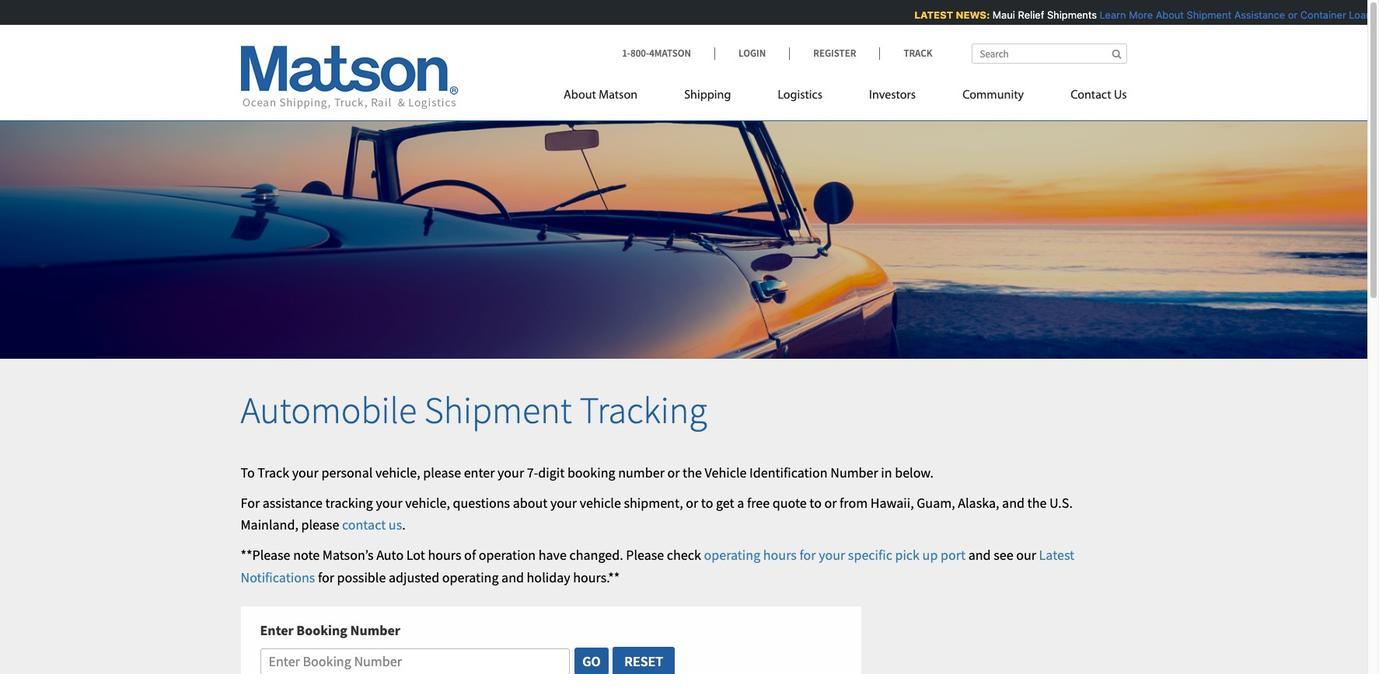 Task type: locate. For each thing, give the bounding box(es) containing it.
contact us .
[[342, 517, 406, 535]]

notifications inside latest notifications
[[241, 569, 315, 587]]

2 horizontal spatial for
[[985, 9, 998, 21]]

please
[[423, 464, 461, 482], [301, 517, 339, 535]]

and
[[1134, 9, 1152, 21], [1002, 494, 1025, 512], [969, 547, 991, 565], [502, 569, 524, 587]]

2 horizontal spatial operating
[[1086, 9, 1131, 21]]

0 vertical spatial adjusted
[[1043, 9, 1083, 21]]

register
[[814, 47, 856, 60]]

more
[[1127, 9, 1151, 21]]

1-
[[622, 47, 631, 60]]

vehicle, right personal
[[376, 464, 420, 482]]

operating down get at bottom
[[704, 547, 761, 565]]

0 vertical spatial vehicle,
[[376, 464, 420, 482]]

1 vertical spatial adjusted
[[389, 569, 439, 587]]

the left u.s.
[[1028, 494, 1047, 512]]

notifications
[[1322, 9, 1379, 21], [241, 569, 315, 587]]

register link
[[789, 47, 880, 60]]

number
[[831, 464, 878, 482], [350, 622, 400, 640]]

notifications down **please
[[241, 569, 315, 587]]

**please note matson's auto lot hours of operation have changed. please check operating hours for your specific pick up port and see our
[[241, 547, 1039, 565]]

1 horizontal spatial notifications
[[1322, 9, 1379, 21]]

1 horizontal spatial the
[[1028, 494, 1047, 512]]

0 vertical spatial operating
[[1086, 9, 1131, 21]]

1 vertical spatial check
[[667, 547, 701, 565]]

the left vehicle
[[683, 464, 702, 482]]

hours left of
[[428, 547, 462, 565]]

about
[[1154, 9, 1182, 21], [564, 89, 596, 102]]

up
[[825, 9, 839, 21]]

0 horizontal spatial operating
[[442, 569, 499, 587]]

the inside for assistance tracking your vehicle, questions about your vehicle shipment, or to get a free quote to or from hawaii, guam, alaska, and the u.s. mainland, please
[[1028, 494, 1047, 512]]

1 horizontal spatial check
[[954, 9, 982, 21]]

0 vertical spatial notifications
[[1322, 9, 1379, 21]]

0 vertical spatial about
[[1154, 9, 1182, 21]]

matson's
[[323, 547, 374, 565]]

1 horizontal spatial adjusted
[[1043, 9, 1083, 21]]

None search field
[[972, 44, 1127, 64]]

vehicle,
[[376, 464, 420, 482], [405, 494, 450, 512]]

about right more at the right top of the page
[[1154, 9, 1182, 21]]

news:
[[954, 9, 988, 21]]

2 horizontal spatial hours
[[1191, 9, 1217, 21]]

operating down of
[[442, 569, 499, 587]]

to track your personal vehicle, please enter your 7-digit booking number or the vehicle identification number in below.
[[241, 464, 934, 482]]

please inside for assistance tracking your vehicle, questions about your vehicle shipment, or to get a free quote to or from hawaii, guam, alaska, and the u.s. mainland, please
[[301, 517, 339, 535]]

1 horizontal spatial hours
[[763, 547, 797, 565]]

your up us
[[376, 494, 403, 512]]

please
[[920, 9, 951, 21], [626, 547, 664, 565]]

0 horizontal spatial number
[[350, 622, 400, 640]]

of
[[464, 547, 476, 565]]

0 horizontal spatial please
[[301, 517, 339, 535]]

1 horizontal spatial track
[[904, 47, 933, 60]]

container
[[1299, 9, 1344, 21]]

0 horizontal spatial notifications
[[241, 569, 315, 587]]

0 horizontal spatial holiday
[[527, 569, 570, 587]]

automobile
[[241, 387, 417, 434]]

1 vertical spatial vehicle,
[[405, 494, 450, 512]]

relief
[[1016, 9, 1042, 21]]

holiday right more at the right top of the page
[[1154, 9, 1188, 21]]

automobile shipment tracking
[[241, 387, 707, 434]]

get
[[716, 494, 735, 512]]

1-800-4matson
[[622, 47, 691, 60]]

1 vertical spatial the
[[1028, 494, 1047, 512]]

0 vertical spatial the
[[683, 464, 702, 482]]

your
[[842, 9, 871, 21]]

learn more about shipment assistance or container loans > link
[[1098, 9, 1379, 21]]

0 horizontal spatial to
[[701, 494, 713, 512]]

1 horizontal spatial to
[[810, 494, 822, 512]]

operating up search icon
[[1086, 9, 1131, 21]]

1 vertical spatial please
[[626, 547, 664, 565]]

1 vertical spatial number
[[350, 622, 400, 640]]

about
[[513, 494, 548, 512]]

1 horizontal spatial holiday
[[1154, 9, 1188, 21]]

search image
[[1112, 49, 1122, 59]]

hours
[[1191, 9, 1217, 21], [428, 547, 462, 565], [763, 547, 797, 565]]

number up "from"
[[831, 464, 878, 482]]

matson
[[599, 89, 638, 102]]

operating
[[1086, 9, 1131, 21], [704, 547, 761, 565], [442, 569, 499, 587]]

4matson
[[649, 47, 691, 60]]

your
[[292, 464, 319, 482], [498, 464, 524, 482], [376, 494, 403, 512], [550, 494, 577, 512], [819, 547, 845, 565]]

off/picking
[[757, 9, 822, 21]]

1 horizontal spatial shipment
[[1185, 9, 1230, 21]]

for left relief
[[985, 9, 998, 21]]

for possible adjusted operating and holiday hours.**
[[315, 569, 620, 587]]

track down latest
[[904, 47, 933, 60]]

0 horizontal spatial hours
[[428, 547, 462, 565]]

for down quote
[[800, 547, 816, 565]]

track
[[904, 47, 933, 60], [258, 464, 289, 482]]

hours.**
[[573, 569, 620, 587]]

please left news:
[[920, 9, 951, 21]]

vehicle
[[580, 494, 621, 512]]

top menu navigation
[[564, 82, 1127, 114]]

changed.
[[570, 547, 623, 565]]

adjusted right relief
[[1043, 9, 1083, 21]]

2 vertical spatial for
[[318, 569, 334, 587]]

2 vertical spatial operating
[[442, 569, 499, 587]]

specific
[[848, 547, 893, 565]]

to left get at bottom
[[701, 494, 713, 512]]

800-
[[631, 47, 649, 60]]

holiday down have
[[527, 569, 570, 587]]

community link
[[939, 82, 1048, 114]]

dropping
[[700, 9, 754, 21]]

1 vertical spatial track
[[258, 464, 289, 482]]

contact
[[342, 517, 386, 535]]

tracking
[[580, 387, 707, 434]]

community
[[963, 89, 1024, 102]]

0 horizontal spatial shipment
[[424, 387, 572, 434]]

.
[[402, 517, 406, 535]]

please up note
[[301, 517, 339, 535]]

0 vertical spatial check
[[954, 9, 982, 21]]

check left 'maui'
[[954, 9, 982, 21]]

Enter Booking Number text field
[[260, 649, 570, 675]]

vehicle, up .
[[405, 494, 450, 512]]

notifications right "latest at the right top
[[1322, 9, 1379, 21]]

to
[[701, 494, 713, 512], [810, 494, 822, 512]]

1 vertical spatial for
[[800, 547, 816, 565]]

and right alaska,
[[1002, 494, 1025, 512]]

for assistance tracking your vehicle, questions about your vehicle shipment, or to get a free quote to or from hawaii, guam, alaska, and the u.s. mainland, please
[[241, 494, 1073, 535]]

1 vertical spatial about
[[564, 89, 596, 102]]

to right quote
[[810, 494, 822, 512]]

1 vertical spatial operating
[[704, 547, 761, 565]]

below.
[[895, 464, 934, 482]]

1 vertical spatial notifications
[[241, 569, 315, 587]]

shipments
[[1045, 9, 1095, 21]]

check down for assistance tracking your vehicle, questions about your vehicle shipment, or to get a free quote to or from hawaii, guam, alaska, and the u.s. mainland, please at the bottom of page
[[667, 547, 701, 565]]

Search search field
[[972, 44, 1127, 64]]

number up enter booking number text field
[[350, 622, 400, 640]]

shipment left assistance
[[1185, 9, 1230, 21]]

1 horizontal spatial number
[[831, 464, 878, 482]]

your left the specific
[[819, 547, 845, 565]]

None button
[[612, 647, 676, 675], [574, 647, 609, 675], [612, 647, 676, 675], [574, 647, 609, 675]]

vehicle, inside for assistance tracking your vehicle, questions about your vehicle shipment, or to get a free quote to or from hawaii, guam, alaska, and the u.s. mainland, please
[[405, 494, 450, 512]]

hours left posted
[[1191, 9, 1217, 21]]

1 vertical spatial please
[[301, 517, 339, 535]]

about left matson
[[564, 89, 596, 102]]

adjusted down lot
[[389, 569, 439, 587]]

hours down quote
[[763, 547, 797, 565]]

from
[[840, 494, 868, 512]]

0 horizontal spatial track
[[258, 464, 289, 482]]

0 vertical spatial holiday
[[1154, 9, 1188, 21]]

0 vertical spatial please
[[920, 9, 951, 21]]

track right to
[[258, 464, 289, 482]]

1 vertical spatial possible
[[337, 569, 386, 587]]

shipment
[[1185, 9, 1230, 21], [424, 387, 572, 434]]

possible down 'matson's'
[[337, 569, 386, 587]]

0 horizontal spatial check
[[667, 547, 701, 565]]

for down note
[[318, 569, 334, 587]]

please down for assistance tracking your vehicle, questions about your vehicle shipment, or to get a free quote to or from hawaii, guam, alaska, and the u.s. mainland, please at the bottom of page
[[626, 547, 664, 565]]

possible up search search field
[[1001, 9, 1040, 21]]

assistance
[[263, 494, 323, 512]]

dropping off/picking up your vehicle please check for possible adjusted operating and holiday hours posted under "latest notifications
[[700, 9, 1379, 21]]

vehicle, for please
[[376, 464, 420, 482]]

the
[[683, 464, 702, 482], [1028, 494, 1047, 512]]

1 horizontal spatial please
[[423, 464, 461, 482]]

adjusted
[[1043, 9, 1083, 21], [389, 569, 439, 587]]

0 vertical spatial track
[[904, 47, 933, 60]]

please left "enter"
[[423, 464, 461, 482]]

to
[[241, 464, 255, 482]]

1 horizontal spatial possible
[[1001, 9, 1040, 21]]

0 horizontal spatial about
[[564, 89, 596, 102]]

check
[[954, 9, 982, 21], [667, 547, 701, 565]]

shipment up "enter"
[[424, 387, 572, 434]]

free
[[747, 494, 770, 512]]

login
[[739, 47, 766, 60]]

shipping link
[[661, 82, 755, 114]]

logistics
[[778, 89, 823, 102]]

possible
[[1001, 9, 1040, 21], [337, 569, 386, 587]]

1 vertical spatial holiday
[[527, 569, 570, 587]]

holiday
[[1154, 9, 1188, 21], [527, 569, 570, 587]]

under
[[1256, 9, 1283, 21]]

auto
[[376, 547, 404, 565]]



Task type: vqa. For each thing, say whether or not it's contained in the screenshot.
get
yes



Task type: describe. For each thing, give the bounding box(es) containing it.
latest news: maui relief shipments learn more about shipment assistance or container loans >
[[913, 9, 1379, 21]]

identification
[[750, 464, 828, 482]]

or left "from"
[[825, 494, 837, 512]]

have
[[539, 547, 567, 565]]

0 horizontal spatial possible
[[337, 569, 386, 587]]

latest notifications
[[241, 547, 1075, 587]]

tracking
[[325, 494, 373, 512]]

up
[[923, 547, 938, 565]]

note
[[293, 547, 320, 565]]

latest
[[1039, 547, 1075, 565]]

assistance
[[1232, 9, 1283, 21]]

1 horizontal spatial operating
[[704, 547, 761, 565]]

0 vertical spatial for
[[985, 9, 998, 21]]

booking
[[568, 464, 616, 482]]

digit
[[538, 464, 565, 482]]

about inside about matson link
[[564, 89, 596, 102]]

"latest
[[1286, 9, 1319, 21]]

contact us
[[1071, 89, 1127, 102]]

and left see
[[969, 547, 991, 565]]

learn
[[1098, 9, 1124, 21]]

0 vertical spatial possible
[[1001, 9, 1040, 21]]

your left 7-
[[498, 464, 524, 482]]

and inside for assistance tracking your vehicle, questions about your vehicle shipment, or to get a free quote to or from hawaii, guam, alaska, and the u.s. mainland, please
[[1002, 494, 1025, 512]]

contact us link
[[1048, 82, 1127, 114]]

about matson
[[564, 89, 638, 102]]

0 horizontal spatial for
[[318, 569, 334, 587]]

in
[[881, 464, 892, 482]]

shipment,
[[624, 494, 683, 512]]

about matson link
[[564, 82, 661, 114]]

guam,
[[917, 494, 955, 512]]

1 vertical spatial shipment
[[424, 387, 572, 434]]

your down the digit
[[550, 494, 577, 512]]

0 vertical spatial number
[[831, 464, 878, 482]]

a
[[737, 494, 744, 512]]

enter booking number
[[260, 622, 400, 640]]

latest
[[913, 9, 951, 21]]

1 horizontal spatial about
[[1154, 9, 1182, 21]]

1 horizontal spatial for
[[800, 547, 816, 565]]

for
[[241, 494, 260, 512]]

or left get at bottom
[[686, 494, 698, 512]]

and right the learn
[[1134, 9, 1152, 21]]

personal
[[321, 464, 373, 482]]

our
[[1016, 547, 1036, 565]]

us
[[389, 517, 402, 535]]

contact us link
[[342, 517, 402, 535]]

operating hours for your specific pick up port link
[[704, 547, 966, 565]]

questions
[[453, 494, 510, 512]]

2 to from the left
[[810, 494, 822, 512]]

blue matson logo with ocean, shipping, truck, rail and logistics written beneath it. image
[[241, 46, 458, 110]]

0 vertical spatial please
[[423, 464, 461, 482]]

investors
[[869, 89, 916, 102]]

enter
[[260, 622, 294, 640]]

your up assistance
[[292, 464, 319, 482]]

loans
[[1347, 9, 1375, 21]]

quote
[[773, 494, 807, 512]]

track link
[[880, 47, 933, 60]]

latest notifications link
[[241, 547, 1075, 587]]

0 horizontal spatial please
[[626, 547, 664, 565]]

operation
[[479, 547, 536, 565]]

booking
[[297, 622, 348, 640]]

login link
[[715, 47, 789, 60]]

contact
[[1071, 89, 1112, 102]]

vehicle
[[705, 464, 747, 482]]

0 horizontal spatial adjusted
[[389, 569, 439, 587]]

see
[[994, 547, 1014, 565]]

hours for changed.
[[763, 547, 797, 565]]

port
[[941, 547, 966, 565]]

**please
[[241, 547, 290, 565]]

or right number at left bottom
[[668, 464, 680, 482]]

lot
[[407, 547, 425, 565]]

>
[[1378, 9, 1379, 21]]

posted
[[1220, 9, 1253, 21]]

or right under
[[1286, 9, 1296, 21]]

hours for adjusted
[[1191, 9, 1217, 21]]

0 vertical spatial shipment
[[1185, 9, 1230, 21]]

and down operation
[[502, 569, 524, 587]]

convertible car at beach during sunset. car shipping by matson to hawaii, alaska and guam. image
[[0, 96, 1368, 359]]

0 horizontal spatial the
[[683, 464, 702, 482]]

shipping
[[684, 89, 731, 102]]

investors link
[[846, 82, 939, 114]]

vehicle, for questions
[[405, 494, 450, 512]]

7-
[[527, 464, 538, 482]]

1 to from the left
[[701, 494, 713, 512]]

u.s.
[[1050, 494, 1073, 512]]

enter
[[464, 464, 495, 482]]

1 horizontal spatial please
[[920, 9, 951, 21]]

logistics link
[[755, 82, 846, 114]]

hawaii,
[[871, 494, 914, 512]]

us
[[1114, 89, 1127, 102]]

vehicle
[[874, 9, 918, 21]]

1-800-4matson link
[[622, 47, 715, 60]]

number
[[618, 464, 665, 482]]

pick
[[895, 547, 920, 565]]

mainland,
[[241, 517, 299, 535]]

alaska,
[[958, 494, 1000, 512]]

maui
[[991, 9, 1013, 21]]



